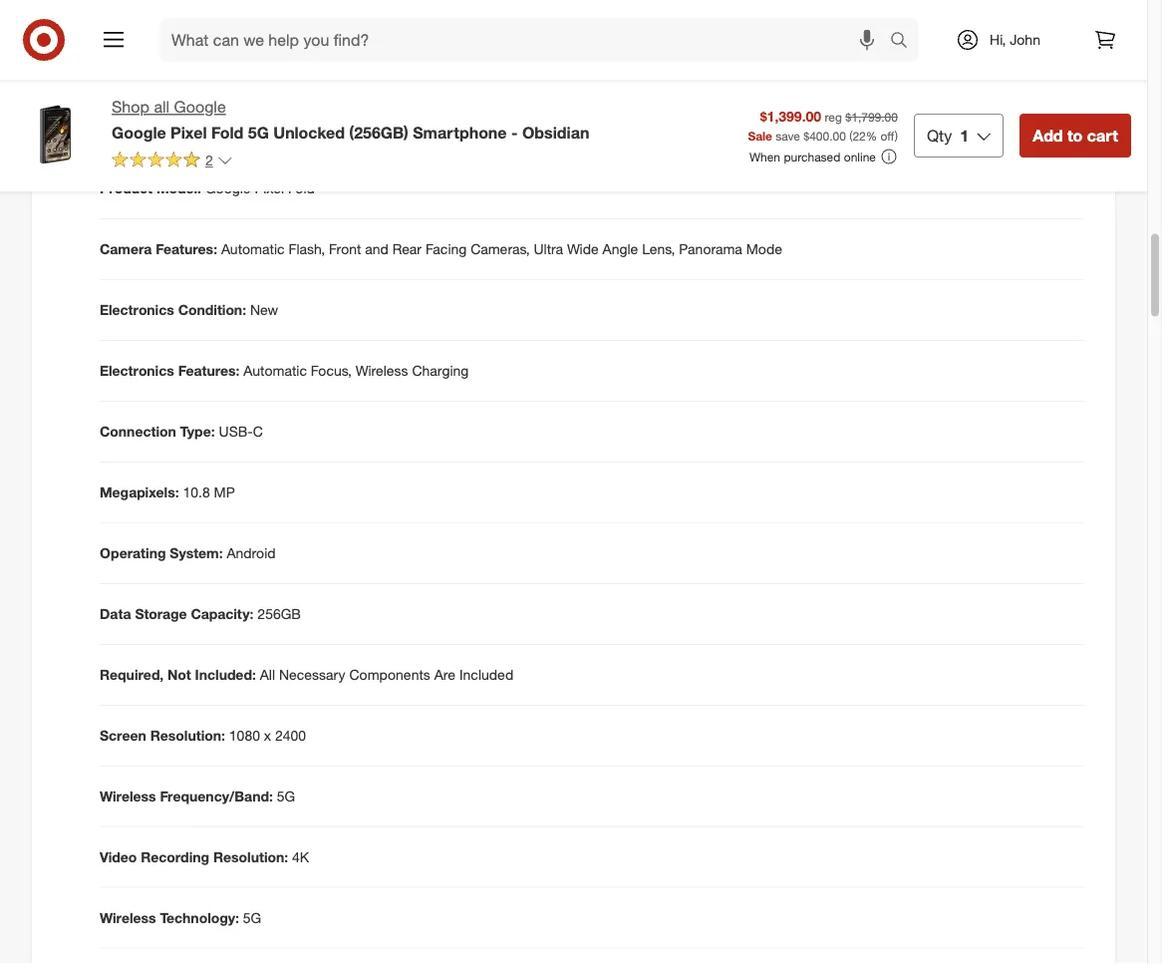 Task type: locate. For each thing, give the bounding box(es) containing it.
x right (w) on the top
[[446, 58, 453, 76]]

screen resolution: 1080 x 2400
[[100, 727, 306, 745]]

1 horizontal spatial fold
[[288, 180, 315, 197]]

type:
[[180, 423, 215, 440]]

angle
[[603, 241, 638, 258]]

3 inches from the left
[[488, 58, 529, 76]]

0 vertical spatial electronics
[[100, 301, 174, 319]]

pixel up '2' link
[[171, 122, 207, 142]]

qty
[[927, 126, 952, 145]]

connection type: usb-c
[[100, 423, 263, 440]]

connection
[[100, 423, 176, 440]]

wireless
[[356, 362, 408, 380], [100, 788, 156, 805], [100, 909, 156, 927]]

are
[[434, 666, 456, 684]]

1 vertical spatial fold
[[288, 180, 315, 197]]

400.00
[[810, 128, 846, 143]]

5g down 2400
[[277, 788, 295, 805]]

technology:
[[160, 909, 239, 927]]

included:
[[195, 666, 256, 684]]

2 vertical spatial wireless
[[100, 909, 156, 927]]

5g right technology:
[[243, 909, 261, 927]]

2 vertical spatial google
[[205, 180, 251, 197]]

electronics up connection at the left top of page
[[100, 362, 174, 380]]

features:
[[156, 241, 217, 258], [178, 362, 240, 380]]

(256gb)
[[349, 122, 408, 142]]

2 horizontal spatial inches
[[488, 58, 529, 76]]

google up ounces
[[174, 97, 226, 117]]

screen
[[100, 727, 146, 745]]

2 electronics from the top
[[100, 362, 174, 380]]

1 vertical spatial automatic
[[244, 362, 307, 380]]

1 vertical spatial 5g
[[277, 788, 295, 805]]

wireless technology: 5g
[[100, 909, 261, 927]]

video
[[100, 849, 137, 866]]

hi, john
[[990, 31, 1041, 48]]

0 vertical spatial 5g
[[248, 122, 269, 142]]

camera
[[100, 241, 152, 258]]

0 horizontal spatial inches
[[267, 58, 308, 76]]

product model: google pixel fold
[[100, 180, 315, 197]]

fold inside shop all google google pixel fold 5g unlocked (256gb) smartphone - obsidian
[[211, 122, 244, 142]]

2
[[205, 151, 213, 169]]

(d)
[[533, 58, 550, 76]]

x right (h)
[[334, 58, 341, 76]]

automatic left focus,
[[244, 362, 307, 380]]

google down 2
[[205, 180, 251, 197]]

resolution: left "1080"
[[150, 727, 225, 745]]

pixel down unlocked
[[255, 180, 284, 197]]

specifications button
[[48, 0, 1100, 49]]

electronics down camera
[[100, 301, 174, 319]]

0 vertical spatial google
[[174, 97, 226, 117]]

electronics condition: new
[[100, 301, 278, 319]]

recording
[[141, 849, 209, 866]]

fold
[[211, 122, 244, 142], [288, 180, 315, 197]]

1080
[[229, 727, 260, 745]]

0 horizontal spatial fold
[[211, 122, 244, 142]]

1 electronics from the top
[[100, 301, 174, 319]]

$1,399.00 reg $1,799.00 sale save $ 400.00 ( 22 % off )
[[748, 107, 898, 143]]

3.14
[[345, 58, 372, 76]]

$
[[804, 128, 810, 143]]

automatic left flash,
[[221, 241, 285, 258]]

electronics for electronics condition: new
[[100, 301, 174, 319]]

features: right camera
[[156, 241, 217, 258]]

fold up 2
[[211, 122, 244, 142]]

1 vertical spatial wireless
[[100, 788, 156, 805]]

electronics
[[100, 301, 174, 319], [100, 362, 174, 380]]

resolution: left 4k
[[213, 849, 288, 866]]

fold down unlocked
[[288, 180, 315, 197]]

wireless down "screen"
[[100, 788, 156, 805]]

add to cart button
[[1020, 114, 1132, 158]]

0 horizontal spatial pixel
[[171, 122, 207, 142]]

automatic
[[221, 241, 285, 258], [244, 362, 307, 380]]

features: down condition:
[[178, 362, 240, 380]]

video recording resolution: 4k
[[100, 849, 309, 866]]

inches left (w) on the top
[[376, 58, 417, 76]]

reg
[[825, 109, 842, 124]]

inches left (h)
[[267, 58, 308, 76]]

wireless for wireless technology: 5g
[[100, 909, 156, 927]]

1 vertical spatial electronics
[[100, 362, 174, 380]]

inches
[[267, 58, 308, 76], [376, 58, 417, 76], [488, 58, 529, 76]]

lens,
[[642, 241, 675, 258]]

x
[[334, 58, 341, 76], [446, 58, 453, 76], [264, 727, 271, 745]]

product
[[100, 180, 153, 197]]

-
[[511, 122, 518, 142]]

weight:
[[100, 119, 149, 136]]

1 vertical spatial features:
[[178, 362, 240, 380]]

1 horizontal spatial inches
[[376, 58, 417, 76]]

cameras,
[[471, 241, 530, 258]]

5g right ounces
[[248, 122, 269, 142]]

wireless down video
[[100, 909, 156, 927]]

5g inside shop all google google pixel fold 5g unlocked (256gb) smartphone - obsidian
[[248, 122, 269, 142]]

ounces
[[192, 119, 240, 136]]

all
[[260, 666, 275, 684]]

model:
[[156, 180, 201, 197]]

mp
[[214, 484, 235, 501]]

components
[[349, 666, 431, 684]]

not
[[167, 666, 191, 684]]

0 vertical spatial automatic
[[221, 241, 285, 258]]

qty 1
[[927, 126, 969, 145]]

0 vertical spatial pixel
[[171, 122, 207, 142]]

usb-
[[219, 423, 253, 440]]

1 vertical spatial google
[[112, 122, 166, 142]]

charging
[[412, 362, 469, 380]]

2400
[[275, 727, 306, 745]]

ultra
[[534, 241, 563, 258]]

wireless frequency/band: 5g
[[100, 788, 295, 805]]

5g for wireless technology: 5g
[[243, 909, 261, 927]]

0 vertical spatial features:
[[156, 241, 217, 258]]

x left 2400
[[264, 727, 271, 745]]

wireless right focus,
[[356, 362, 408, 380]]

2 vertical spatial 5g
[[243, 909, 261, 927]]

inches left (d)
[[488, 58, 529, 76]]

camera features: automatic flash, front and rear facing cameras, ultra wide angle lens, panorama mode
[[100, 241, 783, 258]]

0 vertical spatial fold
[[211, 122, 244, 142]]

google down shop
[[112, 122, 166, 142]]

mode
[[746, 241, 783, 258]]

%
[[866, 128, 878, 143]]

required, not included: all necessary components are included
[[100, 666, 514, 684]]

1 vertical spatial pixel
[[255, 180, 284, 197]]



Task type: describe. For each thing, give the bounding box(es) containing it.
1
[[960, 126, 969, 145]]

shop all google google pixel fold 5g unlocked (256gb) smartphone - obsidian
[[112, 97, 590, 142]]

rear
[[393, 241, 422, 258]]

android
[[227, 545, 276, 562]]

dimensions (overall): .98 inches (h) x 3.14 inches (w) x 6.25 inches (d)
[[100, 58, 550, 76]]

new
[[250, 301, 278, 319]]

0 vertical spatial wireless
[[356, 362, 408, 380]]

john
[[1010, 31, 1041, 48]]

$1,399.00
[[760, 107, 822, 125]]

image of google pixel fold 5g unlocked (256gb) smartphone - obsidian image
[[16, 96, 96, 175]]

wide
[[567, 241, 599, 258]]

0 vertical spatial resolution:
[[150, 727, 225, 745]]

1 horizontal spatial x
[[334, 58, 341, 76]]

google for model:
[[205, 180, 251, 197]]

frequency/band:
[[160, 788, 273, 805]]

hi,
[[990, 31, 1006, 48]]

features: for electronics features:
[[178, 362, 240, 380]]

0 horizontal spatial x
[[264, 727, 271, 745]]

.98
[[244, 58, 263, 76]]

focus,
[[311, 362, 352, 380]]

panorama
[[679, 241, 743, 258]]

2 inches from the left
[[376, 58, 417, 76]]

required,
[[100, 666, 164, 684]]

system:
[[170, 545, 223, 562]]

off
[[881, 128, 895, 143]]

to
[[1068, 126, 1083, 145]]

10.8
[[183, 484, 210, 501]]

features: for camera features:
[[156, 241, 217, 258]]

all
[[154, 97, 170, 117]]

256gb
[[258, 605, 301, 623]]

$1,799.00
[[846, 109, 898, 124]]

purchased
[[784, 149, 841, 164]]

megapixels: 10.8 mp
[[100, 484, 235, 501]]

capacity:
[[191, 605, 254, 623]]

save
[[776, 128, 800, 143]]

condition:
[[178, 301, 246, 319]]

5g for wireless frequency/band: 5g
[[277, 788, 295, 805]]

obsidian
[[522, 122, 590, 142]]

(h)
[[312, 58, 330, 76]]

add
[[1033, 126, 1063, 145]]

facing
[[426, 241, 467, 258]]

6.25
[[457, 58, 484, 76]]

dimensions
[[100, 58, 178, 76]]

17.17
[[153, 119, 188, 136]]

1 horizontal spatial pixel
[[255, 180, 284, 197]]

pixel inside shop all google google pixel fold 5g unlocked (256gb) smartphone - obsidian
[[171, 122, 207, 142]]

(
[[850, 128, 853, 143]]

automatic for focus,
[[244, 362, 307, 380]]

shop
[[112, 97, 149, 117]]

sale
[[748, 128, 773, 143]]

4k
[[292, 849, 309, 866]]

search
[[881, 32, 929, 51]]

front
[[329, 241, 361, 258]]

(overall):
[[182, 58, 240, 76]]

2 link
[[112, 150, 233, 173]]

automatic for flash,
[[221, 241, 285, 258]]

necessary
[[279, 666, 346, 684]]

specifications
[[100, 5, 227, 28]]

search button
[[881, 18, 929, 66]]

cart
[[1088, 126, 1119, 145]]

data storage capacity: 256gb
[[100, 605, 301, 623]]

data
[[100, 605, 131, 623]]

operating system: android
[[100, 545, 276, 562]]

smartphone
[[413, 122, 507, 142]]

online
[[844, 149, 876, 164]]

2 horizontal spatial x
[[446, 58, 453, 76]]

c
[[253, 423, 263, 440]]

operating
[[100, 545, 166, 562]]

google for all
[[174, 97, 226, 117]]

electronics for electronics features: automatic focus, wireless charging
[[100, 362, 174, 380]]

when purchased online
[[750, 149, 876, 164]]

unlocked
[[273, 122, 345, 142]]

included
[[460, 666, 514, 684]]

add to cart
[[1033, 126, 1119, 145]]

1 inches from the left
[[267, 58, 308, 76]]

1 vertical spatial resolution:
[[213, 849, 288, 866]]

megapixels:
[[100, 484, 179, 501]]

)
[[895, 128, 898, 143]]

weight: 17.17 ounces
[[100, 119, 240, 136]]

wireless for wireless frequency/band: 5g
[[100, 788, 156, 805]]

What can we help you find? suggestions appear below search field
[[160, 18, 895, 62]]

flash,
[[289, 241, 325, 258]]

when
[[750, 149, 781, 164]]



Task type: vqa. For each thing, say whether or not it's contained in the screenshot.
filter by all ratings
no



